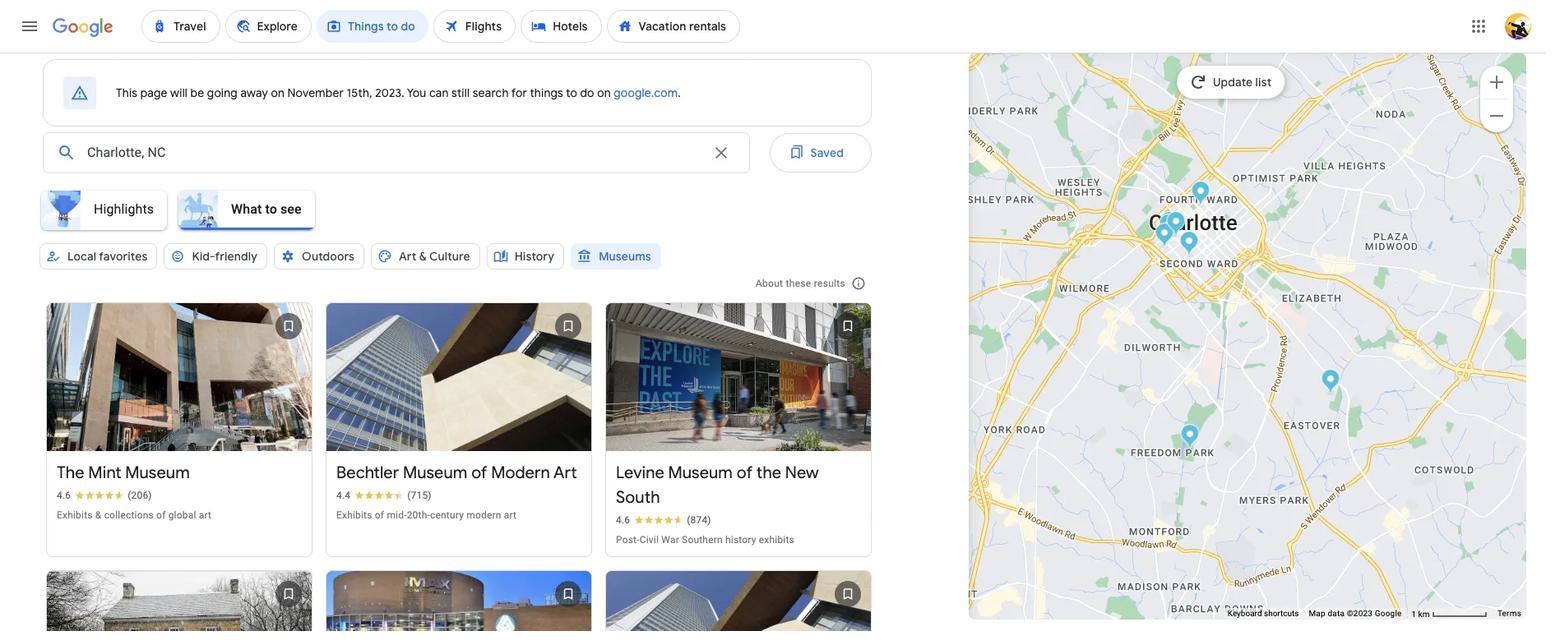 Task type: vqa. For each thing, say whether or not it's contained in the screenshot.
$578 on the right
no



Task type: locate. For each thing, give the bounding box(es) containing it.
be
[[190, 86, 204, 100]]

4.6 for levine museum of the new south
[[616, 515, 630, 527]]

filters list
[[30, 186, 872, 252], [36, 237, 872, 293]]

terms
[[1498, 610, 1522, 619]]

exhibits down 4.6 out of 5 stars from 206 reviews image
[[57, 510, 93, 522]]

keyboard
[[1228, 610, 1262, 619]]

4.6 inside image
[[616, 515, 630, 527]]

saved
[[811, 146, 844, 160]]

on right away
[[271, 86, 285, 100]]

.
[[678, 86, 681, 100]]

keyboard shortcuts
[[1228, 610, 1299, 619]]

local favorites button
[[39, 237, 157, 276]]

to left see
[[265, 201, 277, 217]]

about these results image
[[839, 264, 879, 304]]

Search for destinations, sights and more text field
[[86, 133, 701, 173]]

data
[[1328, 610, 1345, 619]]

to left do
[[566, 86, 578, 100]]

0 vertical spatial &
[[419, 249, 427, 264]]

culture
[[429, 249, 470, 264]]

& inside the art & culture button
[[419, 249, 427, 264]]

modern
[[491, 463, 550, 484]]

art & culture
[[399, 249, 470, 264]]

exhibits
[[759, 535, 795, 547]]

museums
[[599, 249, 651, 264]]

filters list containing local favorites
[[36, 237, 872, 293]]

google.com link
[[614, 86, 678, 100]]

update list button
[[1178, 66, 1286, 99]]

what
[[231, 201, 262, 217]]

&
[[419, 249, 427, 264], [95, 510, 102, 522]]

of inside levine museum of the new south
[[737, 463, 753, 484]]

the mint museum image
[[1322, 369, 1341, 397]]

0 horizontal spatial on
[[271, 86, 285, 100]]

15th,
[[347, 86, 372, 100]]

kid-friendly button
[[164, 237, 267, 276]]

1 horizontal spatial art
[[554, 463, 577, 484]]

1 horizontal spatial art
[[504, 510, 517, 522]]

2 museum from the left
[[403, 463, 468, 484]]

©2023
[[1347, 610, 1373, 619]]

exhibits for the
[[57, 510, 93, 522]]

0 horizontal spatial 4.6
[[57, 491, 71, 502]]

art left culture
[[399, 249, 417, 264]]

art
[[399, 249, 417, 264], [554, 463, 577, 484]]

map region
[[905, 0, 1537, 632]]

1 horizontal spatial museum
[[403, 463, 468, 484]]

museum
[[125, 463, 190, 484], [403, 463, 468, 484], [668, 463, 733, 484]]

& down 4.6 out of 5 stars from 206 reviews image
[[95, 510, 102, 522]]

4.6 inside image
[[57, 491, 71, 502]]

exhibits down 4.4
[[336, 510, 372, 522]]

kid-friendly
[[192, 249, 258, 264]]

filters list inside filters form
[[36, 237, 872, 293]]

exhibits for bechtler
[[336, 510, 372, 522]]

(715)
[[407, 491, 432, 502]]

of
[[472, 463, 487, 484], [737, 463, 753, 484], [156, 510, 166, 522], [375, 510, 384, 522]]

save discovery place science to collection image
[[549, 575, 588, 615]]

of left the
[[737, 463, 753, 484]]

clear image
[[711, 143, 731, 163]]

0 horizontal spatial art
[[199, 510, 212, 522]]

& left culture
[[419, 249, 427, 264]]

the
[[757, 463, 782, 484]]

museum up (874)
[[668, 463, 733, 484]]

century
[[430, 510, 464, 522]]

1 vertical spatial 4.6
[[616, 515, 630, 527]]

still
[[452, 86, 470, 100]]

0 horizontal spatial to
[[265, 201, 277, 217]]

museum up (206) at bottom left
[[125, 463, 190, 484]]

search
[[473, 86, 509, 100]]

4.6 down the
[[57, 491, 71, 502]]

4.4
[[336, 491, 351, 502]]

& for culture
[[419, 249, 427, 264]]

list
[[39, 289, 879, 632]]

away
[[241, 86, 268, 100]]

of left the modern
[[472, 463, 487, 484]]

history
[[726, 535, 757, 547]]

2 exhibits from the left
[[336, 510, 372, 522]]

southern
[[682, 535, 723, 547]]

save levine museum of the new south to collection image
[[828, 307, 868, 346]]

on
[[271, 86, 285, 100], [597, 86, 611, 100]]

4.6 up 'post-'
[[616, 515, 630, 527]]

levine museum of the new south
[[616, 463, 819, 509]]

history button
[[487, 237, 564, 276]]

0 vertical spatial 4.6
[[57, 491, 71, 502]]

4.6
[[57, 491, 71, 502], [616, 515, 630, 527]]

local
[[67, 249, 96, 264]]

1 vertical spatial art
[[554, 463, 577, 484]]

0 horizontal spatial museum
[[125, 463, 190, 484]]

the
[[57, 463, 84, 484]]

levine
[[616, 463, 665, 484]]

war
[[662, 535, 679, 547]]

bechtler
[[336, 463, 399, 484]]

1 horizontal spatial exhibits
[[336, 510, 372, 522]]

art right global
[[199, 510, 212, 522]]

this page will be going away on november 15th, 2023. you can still search for things to do on google.com .
[[116, 86, 681, 100]]

this
[[116, 86, 138, 100]]

main menu image
[[20, 16, 39, 36]]

modern
[[467, 510, 501, 522]]

museum up (715)
[[403, 463, 468, 484]]

(874)
[[687, 515, 711, 527]]

art right the 'modern'
[[504, 510, 517, 522]]

1 horizontal spatial 4.6
[[616, 515, 630, 527]]

0 vertical spatial art
[[399, 249, 417, 264]]

1 on from the left
[[271, 86, 285, 100]]

filters list containing highlights
[[30, 186, 872, 252]]

levine center for the arts image
[[1160, 214, 1178, 241]]

things
[[530, 86, 563, 100]]

will
[[170, 86, 188, 100]]

outdoors button
[[274, 237, 364, 276]]

google
[[1375, 610, 1402, 619]]

collections
[[104, 510, 154, 522]]

1 horizontal spatial &
[[419, 249, 427, 264]]

museum of illusions - charlotte image
[[1155, 223, 1174, 250]]

1 horizontal spatial to
[[566, 86, 578, 100]]

2 horizontal spatial museum
[[668, 463, 733, 484]]

art right the modern
[[554, 463, 577, 484]]

1 vertical spatial to
[[265, 201, 277, 217]]

civil
[[640, 535, 659, 547]]

discovery place nature image
[[1181, 424, 1200, 452]]

levine museum of the new south image
[[1167, 211, 1186, 239]]

1 horizontal spatial on
[[597, 86, 611, 100]]

to
[[566, 86, 578, 100], [265, 201, 277, 217]]

nascar hall of fame image
[[1180, 231, 1199, 258]]

exhibits
[[57, 510, 93, 522], [336, 510, 372, 522]]

km
[[1419, 610, 1430, 619]]

1 exhibits from the left
[[57, 510, 93, 522]]

1 vertical spatial &
[[95, 510, 102, 522]]

20th-
[[407, 510, 430, 522]]

save mint museum uptown to collection image
[[828, 575, 868, 615]]

art
[[199, 510, 212, 522], [504, 510, 517, 522]]

0 horizontal spatial &
[[95, 510, 102, 522]]

(206)
[[128, 491, 152, 502]]

& for collections
[[95, 510, 102, 522]]

4.4 out of 5 stars from 715 reviews image
[[336, 490, 432, 503]]

3 museum from the left
[[668, 463, 733, 484]]

0 horizontal spatial exhibits
[[57, 510, 93, 522]]

on right do
[[597, 86, 611, 100]]

0 horizontal spatial art
[[399, 249, 417, 264]]

museum inside levine museum of the new south
[[668, 463, 733, 484]]



Task type: describe. For each thing, give the bounding box(es) containing it.
see
[[281, 201, 302, 217]]

map data ©2023 google
[[1309, 610, 1402, 619]]

art inside button
[[399, 249, 417, 264]]

friendly
[[215, 249, 258, 264]]

about
[[756, 278, 783, 290]]

new
[[786, 463, 819, 484]]

of left 'mid-'
[[375, 510, 384, 522]]

highlights link
[[36, 191, 174, 230]]

november
[[288, 86, 344, 100]]

update
[[1214, 75, 1253, 90]]

exhibits & collections of global art
[[57, 510, 212, 522]]

these
[[786, 278, 812, 290]]

update list
[[1214, 75, 1272, 90]]

you
[[407, 86, 427, 100]]

do
[[580, 86, 595, 100]]

kid-
[[192, 249, 215, 264]]

4.6 for the mint museum
[[57, 491, 71, 502]]

harvey b. gantt center for african-american arts + culture image
[[1160, 218, 1178, 245]]

shortcuts
[[1264, 610, 1299, 619]]

art & culture button
[[371, 237, 480, 276]]

2 art from the left
[[504, 510, 517, 522]]

about these results
[[756, 278, 846, 290]]

list containing the mint museum
[[39, 289, 879, 632]]

what to see list item
[[174, 186, 321, 235]]

can
[[429, 86, 449, 100]]

save the mint museum to collection image
[[269, 307, 308, 346]]

0 vertical spatial to
[[566, 86, 578, 100]]

discovery place science image
[[1192, 181, 1211, 208]]

results
[[814, 278, 846, 290]]

south
[[616, 488, 660, 509]]

save the charlotte museum of history to collection image
[[269, 575, 308, 615]]

map
[[1309, 610, 1326, 619]]

page
[[140, 86, 168, 100]]

bechtler museum of modern art image
[[1164, 211, 1183, 239]]

going
[[207, 86, 238, 100]]

favorites
[[99, 249, 148, 264]]

2 on from the left
[[597, 86, 611, 100]]

outdoors
[[302, 249, 354, 264]]

1 art from the left
[[199, 510, 212, 522]]

1 km
[[1412, 610, 1432, 619]]

history
[[515, 249, 555, 264]]

mint
[[88, 463, 121, 484]]

keyboard shortcuts button
[[1228, 609, 1299, 620]]

filters form
[[30, 127, 872, 293]]

what to see link
[[174, 191, 321, 230]]

museums button
[[571, 237, 661, 276]]

for
[[512, 86, 527, 100]]

post-civil war southern history exhibits
[[616, 535, 795, 547]]

museum for bechtler
[[403, 463, 468, 484]]

the mint museum
[[57, 463, 190, 484]]

of left global
[[156, 510, 166, 522]]

1 km button
[[1407, 609, 1493, 621]]

save bechtler museum of modern art to collection image
[[549, 307, 588, 346]]

mint museum uptown image
[[1160, 211, 1179, 239]]

saved link
[[770, 133, 872, 173]]

4.6 out of 5 stars from 874 reviews image
[[616, 514, 711, 528]]

exhibits of mid-20th-century modern art
[[336, 510, 517, 522]]

4.6 out of 5 stars from 206 reviews image
[[57, 490, 152, 503]]

terms link
[[1498, 610, 1522, 619]]

highlights
[[94, 201, 154, 217]]

to inside list item
[[265, 201, 277, 217]]

mid-
[[387, 510, 407, 522]]

bechtler museum of modern art
[[336, 463, 577, 484]]

post-
[[616, 535, 640, 547]]

list
[[1256, 75, 1272, 90]]

1 museum from the left
[[125, 463, 190, 484]]

zoom in map image
[[1487, 72, 1507, 92]]

2023.
[[375, 86, 405, 100]]

museum for levine
[[668, 463, 733, 484]]

what to see
[[231, 201, 302, 217]]

local favorites
[[67, 249, 148, 264]]

google.com
[[614, 86, 678, 100]]

1
[[1412, 610, 1417, 619]]

zoom out map image
[[1487, 106, 1507, 125]]

global
[[168, 510, 196, 522]]



